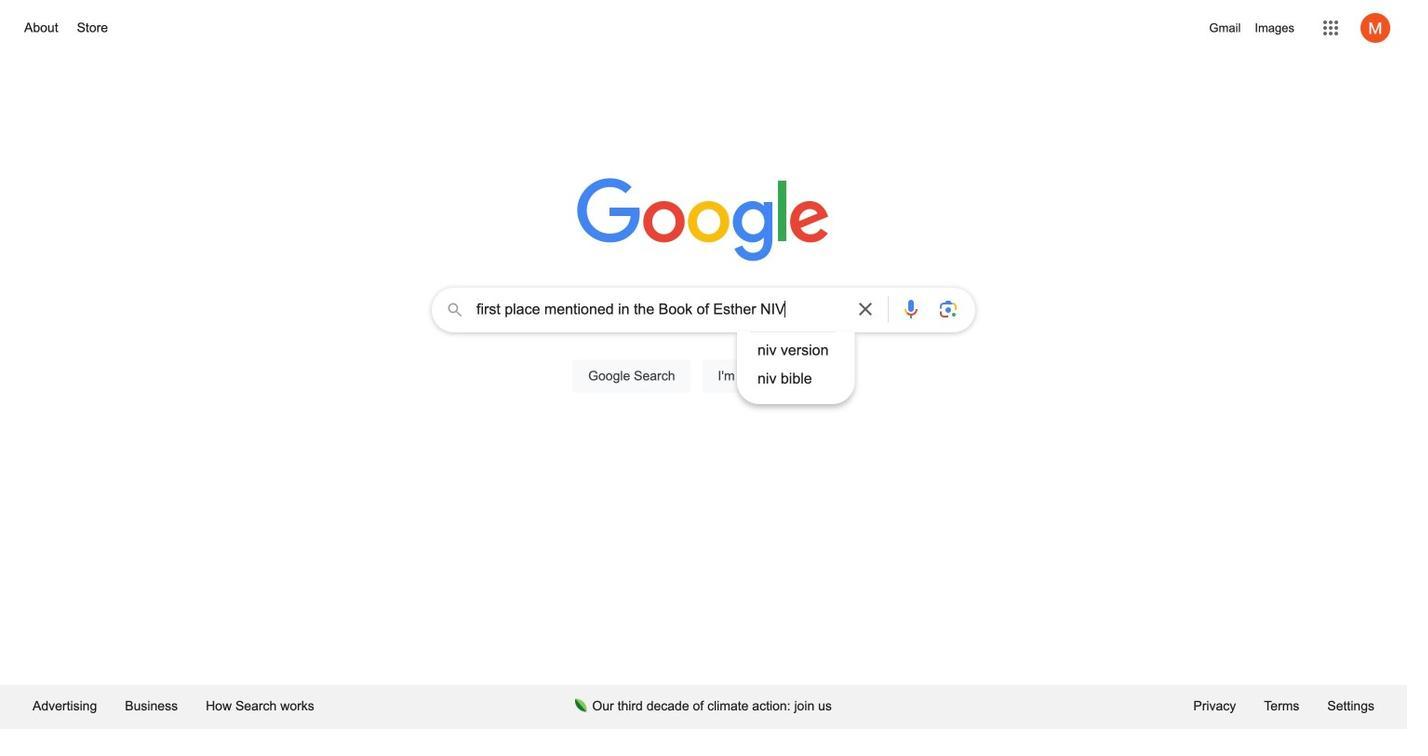 Task type: vqa. For each thing, say whether or not it's contained in the screenshot.
Search by voice Image
yes



Task type: locate. For each thing, give the bounding box(es) containing it.
search by voice image
[[900, 298, 923, 320]]

None search field
[[19, 282, 1389, 414]]

google image
[[577, 178, 831, 264]]

list box
[[737, 336, 855, 393]]

Search text field
[[477, 299, 844, 324]]



Task type: describe. For each thing, give the bounding box(es) containing it.
search by image image
[[938, 298, 960, 320]]



